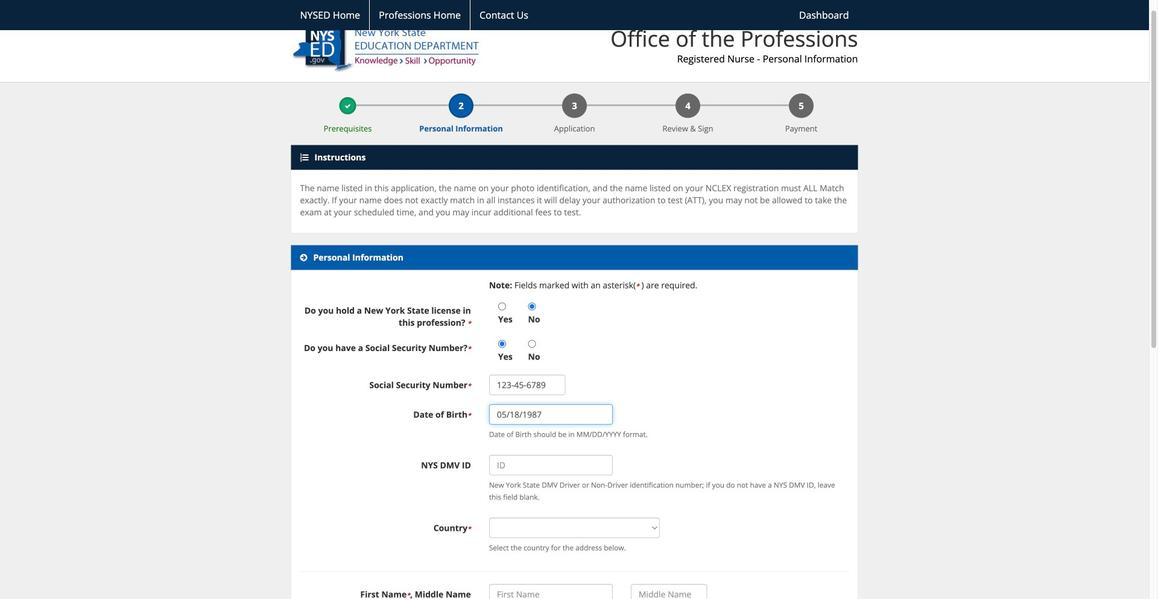 Task type: describe. For each thing, give the bounding box(es) containing it.
check image
[[345, 103, 351, 109]]

MM/DD/YYYY text field
[[489, 404, 613, 425]]

arrow circle right image
[[300, 253, 307, 262]]

First Name text field
[[489, 584, 613, 599]]

Middle Name text field
[[631, 584, 707, 599]]



Task type: locate. For each thing, give the bounding box(es) containing it.
None radio
[[528, 340, 536, 348]]

None text field
[[489, 375, 566, 395]]

list ol image
[[300, 153, 309, 162]]

None radio
[[498, 303, 506, 311], [528, 303, 536, 311], [498, 340, 506, 348], [498, 303, 506, 311], [528, 303, 536, 311], [498, 340, 506, 348]]

ID text field
[[489, 455, 613, 476]]



